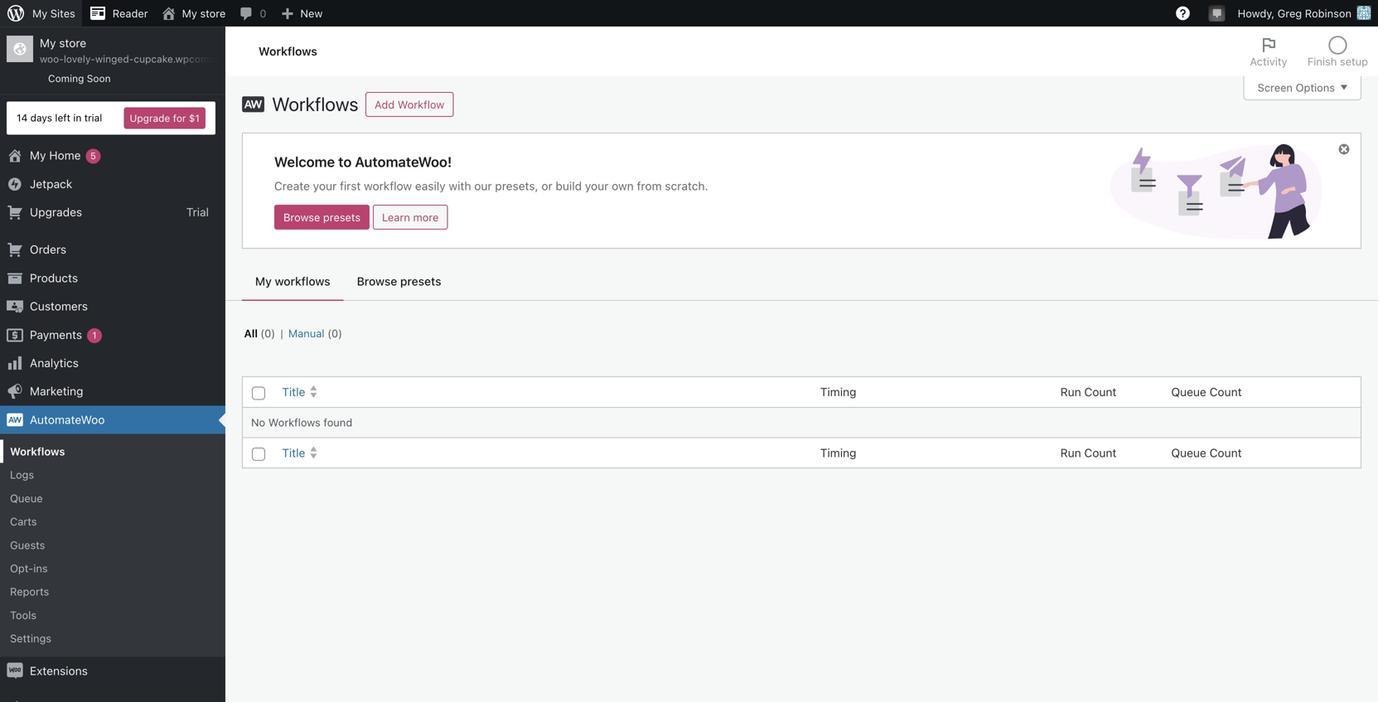 Task type: locate. For each thing, give the bounding box(es) containing it.
0 horizontal spatial presets
[[323, 211, 361, 224]]

trial
[[84, 112, 102, 124]]

my for my store woo-lovely-winged-cupcake.wpcomstaging.com coming soon
[[40, 36, 56, 50]]

browse presets inside button
[[357, 274, 442, 288]]

payments
[[30, 328, 82, 341]]

1 vertical spatial run
[[1061, 446, 1082, 460]]

1 queue count from the top
[[1172, 385, 1243, 399]]

reports link
[[0, 580, 226, 604]]

reader link
[[82, 0, 155, 27]]

$1
[[189, 112, 200, 124]]

1 vertical spatial timing
[[821, 446, 857, 460]]

browse presets down learn
[[357, 274, 442, 288]]

screen
[[1258, 81, 1294, 94]]

0 vertical spatial tab list
[[1241, 27, 1379, 76]]

store inside my store woo-lovely-winged-cupcake.wpcomstaging.com coming soon
[[59, 36, 86, 50]]

all (0) | manual (0)
[[244, 327, 342, 340]]

your
[[313, 179, 337, 193], [585, 179, 609, 193]]

count
[[1085, 385, 1117, 399], [1210, 385, 1243, 399], [1085, 446, 1117, 460], [1210, 446, 1243, 460]]

finish
[[1308, 55, 1338, 68]]

my inside 'link'
[[32, 7, 47, 19]]

my store
[[182, 7, 226, 19]]

sites
[[50, 7, 75, 19]]

2 queue count from the top
[[1172, 446, 1243, 460]]

browse presets down the first
[[284, 211, 361, 224]]

to
[[338, 153, 352, 170]]

0 vertical spatial browse presets
[[284, 211, 361, 224]]

0 vertical spatial presets
[[323, 211, 361, 224]]

welcome
[[274, 153, 335, 170]]

1 vertical spatial run count
[[1061, 446, 1117, 460]]

my left 'workflows'
[[255, 274, 272, 288]]

2 title from the top
[[282, 446, 305, 460]]

options
[[1297, 81, 1336, 94]]

my store link
[[155, 0, 232, 27]]

2 vertical spatial queue
[[10, 492, 43, 505]]

my inside my store woo-lovely-winged-cupcake.wpcomstaging.com coming soon
[[40, 36, 56, 50]]

add workflow
[[375, 98, 445, 111]]

my workflows button
[[242, 261, 344, 301]]

1 vertical spatial queue
[[1172, 446, 1207, 460]]

0 vertical spatial browse
[[284, 211, 320, 224]]

extensions link
[[0, 657, 226, 685]]

my left home
[[30, 148, 46, 162]]

run for first title link from the bottom of the page
[[1061, 446, 1082, 460]]

notification image
[[1211, 6, 1224, 19]]

my left sites
[[32, 7, 47, 19]]

setup
[[1341, 55, 1369, 68]]

1 vertical spatial title
[[282, 446, 305, 460]]

your left the first
[[313, 179, 337, 193]]

None checkbox
[[252, 448, 265, 461]]

first
[[340, 179, 361, 193]]

coming
[[48, 73, 84, 84]]

0 vertical spatial queue
[[1172, 385, 1207, 399]]

browse inside button
[[357, 274, 397, 288]]

for
[[173, 112, 186, 124]]

store
[[200, 7, 226, 19], [59, 36, 86, 50]]

0 vertical spatial timing
[[821, 385, 857, 399]]

(0) left | at the left of the page
[[261, 327, 275, 340]]

title link
[[276, 377, 812, 407], [276, 438, 812, 468]]

0 vertical spatial run count
[[1061, 385, 1117, 399]]

my
[[32, 7, 47, 19], [182, 7, 197, 19], [40, 36, 56, 50], [30, 148, 46, 162], [255, 274, 272, 288]]

presets inside browse presets link
[[323, 211, 361, 224]]

2 (0) from the left
[[328, 327, 342, 340]]

0 vertical spatial store
[[200, 7, 226, 19]]

browse down "create"
[[284, 211, 320, 224]]

screen options button
[[1244, 75, 1362, 100]]

marketing link
[[0, 377, 226, 406]]

0 vertical spatial queue count
[[1172, 385, 1243, 399]]

own
[[612, 179, 634, 193]]

run count for 1st title link from the top of the page
[[1061, 385, 1117, 399]]

queue count for 1st title link from the top of the page
[[1172, 385, 1243, 399]]

1 run count from the top
[[1061, 385, 1117, 399]]

None checkbox
[[252, 387, 265, 400]]

finish setup button
[[1298, 27, 1379, 76]]

browse for browse presets link
[[284, 211, 320, 224]]

presets inside browse presets button
[[400, 274, 442, 288]]

in
[[73, 112, 82, 124]]

tab list
[[1241, 27, 1379, 76], [226, 261, 1379, 301]]

your left own
[[585, 179, 609, 193]]

jetpack link
[[0, 170, 226, 198]]

tools link
[[0, 604, 226, 627]]

workflows inside main menu navigation
[[10, 445, 65, 458]]

no
[[251, 416, 265, 429]]

browse for browse presets button
[[357, 274, 397, 288]]

0 vertical spatial run
[[1061, 385, 1082, 399]]

presets
[[323, 211, 361, 224], [400, 274, 442, 288]]

1 horizontal spatial presets
[[400, 274, 442, 288]]

queue inside main menu navigation
[[10, 492, 43, 505]]

opt-ins
[[10, 562, 48, 575]]

no workflows found
[[251, 416, 353, 429]]

tab list containing activity
[[1241, 27, 1379, 76]]

1 horizontal spatial store
[[200, 7, 226, 19]]

orders link
[[0, 236, 226, 264]]

queue for first title link from the bottom of the page
[[1172, 446, 1207, 460]]

title up no workflows found
[[282, 385, 305, 399]]

my sites
[[32, 7, 75, 19]]

(0)
[[261, 327, 275, 340], [328, 327, 342, 340]]

1 vertical spatial presets
[[400, 274, 442, 288]]

store left 0 link
[[200, 7, 226, 19]]

my inside button
[[255, 274, 272, 288]]

products link
[[0, 264, 226, 292]]

settings
[[10, 632, 51, 645]]

store for my store woo-lovely-winged-cupcake.wpcomstaging.com coming soon
[[59, 36, 86, 50]]

0 vertical spatial title
[[282, 385, 305, 399]]

greg
[[1278, 7, 1303, 19]]

1 horizontal spatial your
[[585, 179, 609, 193]]

store for my store
[[200, 7, 226, 19]]

queue count
[[1172, 385, 1243, 399], [1172, 446, 1243, 460]]

0
[[260, 7, 267, 19]]

workflows
[[275, 274, 331, 288]]

my up woo-
[[40, 36, 56, 50]]

14
[[17, 112, 28, 124]]

0 horizontal spatial browse
[[284, 211, 320, 224]]

presets for browse presets link
[[323, 211, 361, 224]]

my up cupcake.wpcomstaging.com
[[182, 7, 197, 19]]

2 run from the top
[[1061, 446, 1082, 460]]

1 title link from the top
[[276, 377, 812, 407]]

upgrades
[[30, 205, 82, 219]]

queue link
[[0, 487, 226, 510]]

my sites link
[[0, 0, 82, 27]]

(0) right manual
[[328, 327, 342, 340]]

payments 1
[[30, 328, 97, 341]]

days
[[30, 112, 52, 124]]

workflows up logs
[[10, 445, 65, 458]]

0 vertical spatial title link
[[276, 377, 812, 407]]

1 vertical spatial browse
[[357, 274, 397, 288]]

guests
[[10, 539, 45, 551]]

store inside toolbar navigation
[[200, 7, 226, 19]]

0 horizontal spatial (0)
[[261, 327, 275, 340]]

1 vertical spatial queue count
[[1172, 446, 1243, 460]]

1 horizontal spatial (0)
[[328, 327, 342, 340]]

presets down the first
[[323, 211, 361, 224]]

title down no workflows found
[[282, 446, 305, 460]]

timing
[[821, 385, 857, 399], [821, 446, 857, 460]]

products
[[30, 271, 78, 285]]

1 run from the top
[[1061, 385, 1082, 399]]

store up lovely-
[[59, 36, 86, 50]]

jetpack
[[30, 177, 72, 191]]

my for my workflows
[[255, 274, 272, 288]]

queue
[[1172, 385, 1207, 399], [1172, 446, 1207, 460], [10, 492, 43, 505]]

presets down the more
[[400, 274, 442, 288]]

0 link
[[232, 0, 273, 27]]

0 horizontal spatial store
[[59, 36, 86, 50]]

browse down learn
[[357, 274, 397, 288]]

1 vertical spatial tab list
[[226, 261, 1379, 301]]

1 horizontal spatial browse
[[357, 274, 397, 288]]

add
[[375, 98, 395, 111]]

queue count for first title link from the bottom of the page
[[1172, 446, 1243, 460]]

1 vertical spatial browse presets
[[357, 274, 442, 288]]

1 vertical spatial title link
[[276, 438, 812, 468]]

0 horizontal spatial your
[[313, 179, 337, 193]]

learn more link
[[373, 205, 448, 230]]

2 run count from the top
[[1061, 446, 1117, 460]]

upgrade
[[130, 112, 170, 124]]

1 vertical spatial store
[[59, 36, 86, 50]]



Task type: describe. For each thing, give the bounding box(es) containing it.
toolbar navigation
[[0, 0, 1379, 30]]

tab list containing my workflows
[[226, 261, 1379, 301]]

marketing
[[30, 384, 83, 398]]

robinson
[[1306, 7, 1352, 19]]

my home 5
[[30, 148, 96, 162]]

scratch.
[[665, 179, 709, 193]]

analytics link
[[0, 349, 226, 377]]

ins
[[33, 562, 48, 575]]

main menu navigation
[[0, 27, 267, 702]]

opt-
[[10, 562, 33, 575]]

2 title link from the top
[[276, 438, 812, 468]]

workflows right the no
[[268, 416, 321, 429]]

logs link
[[0, 463, 226, 487]]

all
[[244, 327, 258, 340]]

run count for first title link from the bottom of the page
[[1061, 446, 1117, 460]]

easily
[[415, 179, 446, 193]]

workflows up welcome
[[268, 93, 359, 115]]

from
[[637, 179, 662, 193]]

winged-
[[95, 53, 134, 65]]

build
[[556, 179, 582, 193]]

finish setup
[[1308, 55, 1369, 68]]

found
[[324, 416, 353, 429]]

1 title from the top
[[282, 385, 305, 399]]

workflows down new link
[[259, 44, 318, 58]]

1 your from the left
[[313, 179, 337, 193]]

my workflows
[[255, 274, 331, 288]]

with
[[449, 179, 471, 193]]

upgrade for $1 button
[[124, 107, 206, 129]]

workflow
[[398, 98, 445, 111]]

browse presets for browse presets button
[[357, 274, 442, 288]]

left
[[55, 112, 70, 124]]

carts
[[10, 515, 37, 528]]

workflow
[[364, 179, 412, 193]]

howdy, greg robinson
[[1239, 7, 1352, 19]]

2 your from the left
[[585, 179, 609, 193]]

add workflow link
[[366, 92, 454, 117]]

orders
[[30, 243, 66, 256]]

upgrade for $1
[[130, 112, 200, 124]]

presets,
[[495, 179, 539, 193]]

activity button
[[1241, 27, 1298, 76]]

browse presets link
[[274, 205, 370, 230]]

reports
[[10, 586, 49, 598]]

extensions
[[30, 664, 88, 678]]

manual
[[288, 327, 325, 340]]

guests link
[[0, 533, 226, 557]]

new link
[[273, 0, 330, 27]]

5
[[90, 151, 96, 161]]

automatewoo link
[[0, 406, 226, 434]]

my for my home 5
[[30, 148, 46, 162]]

logs
[[10, 469, 34, 481]]

activity
[[1251, 55, 1288, 68]]

my for my store
[[182, 7, 197, 19]]

more
[[413, 211, 439, 224]]

opt-ins link
[[0, 557, 226, 580]]

woo-
[[40, 53, 64, 65]]

automatewoo
[[30, 413, 105, 426]]

queue for 1st title link from the top of the page
[[1172, 385, 1207, 399]]

carts link
[[0, 510, 226, 533]]

or
[[542, 179, 553, 193]]

automatewoo!
[[355, 153, 452, 170]]

browse presets for browse presets link
[[284, 211, 361, 224]]

2 timing from the top
[[821, 446, 857, 460]]

analytics
[[30, 356, 79, 370]]

trial
[[186, 205, 209, 219]]

soon
[[87, 73, 111, 84]]

presets for browse presets button
[[400, 274, 442, 288]]

1 timing from the top
[[821, 385, 857, 399]]

my store woo-lovely-winged-cupcake.wpcomstaging.com coming soon
[[40, 36, 267, 84]]

reader
[[113, 7, 148, 19]]

14 days left in trial
[[17, 112, 102, 124]]

learn more
[[382, 211, 439, 224]]

my for my sites
[[32, 7, 47, 19]]

learn
[[382, 211, 410, 224]]

create
[[274, 179, 310, 193]]

lovely-
[[64, 53, 95, 65]]

1
[[92, 330, 97, 341]]

settings link
[[0, 627, 226, 650]]

our
[[475, 179, 492, 193]]

customers
[[30, 299, 88, 313]]

welcome to automatewoo!
[[274, 153, 452, 170]]

home
[[49, 148, 81, 162]]

customers link
[[0, 292, 226, 321]]

howdy,
[[1239, 7, 1275, 19]]

run for 1st title link from the top of the page
[[1061, 385, 1082, 399]]

|
[[281, 327, 283, 340]]

browse presets button
[[344, 261, 455, 301]]

1 (0) from the left
[[261, 327, 275, 340]]



Task type: vqa. For each thing, say whether or not it's contained in the screenshot.
the topmost Run Count
yes



